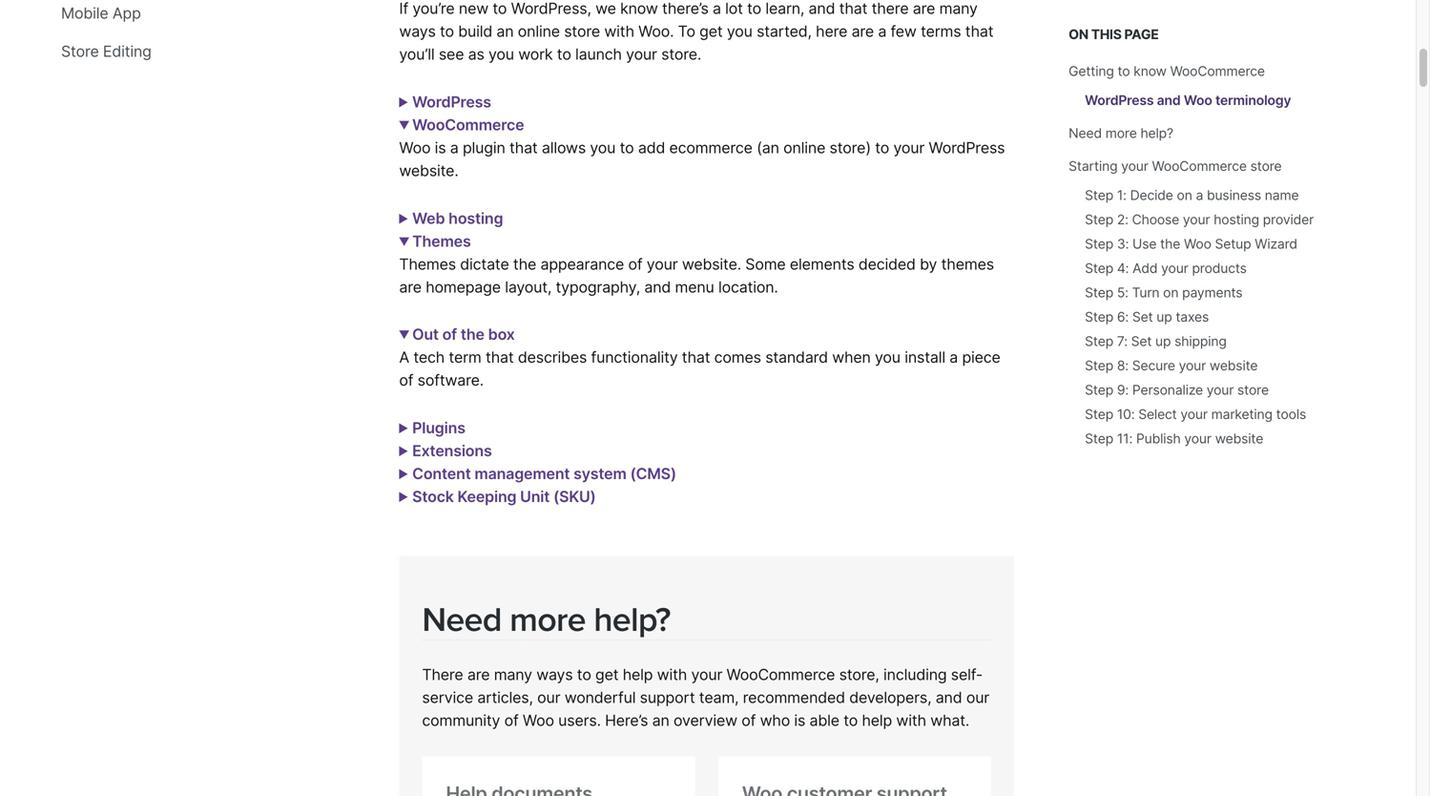 Task type: describe. For each thing, give the bounding box(es) containing it.
extensions
[[543, 465, 619, 483]]

0 vertical spatial set
[[1133, 309, 1154, 325]]

tracking
[[655, 533, 712, 552]]

wordpress and woo terminology link
[[1086, 92, 1292, 108]]

your down the shipping
[[1179, 357, 1207, 374]]

as inside plugins software, like woocommerce, can be added to your wordpress website as a plugin. these add new functionality to your site.
[[910, 442, 927, 460]]

2 our from the left
[[967, 688, 990, 707]]

functionality inside plugins software, like woocommerce, can be added to your wordpress website as a plugin. these add new functionality to your site.
[[512, 465, 599, 483]]

taxes
[[1176, 309, 1210, 325]]

not
[[553, 487, 576, 506]]

store inside 'web hosting a web hosting service provides storage space and access for websites. this is where your store will live on the internet.'
[[435, 255, 471, 273]]

to up assigned
[[897, 487, 911, 506]]

to up the wonderful
[[577, 665, 592, 684]]

launch
[[576, 45, 622, 64]]

including
[[884, 665, 947, 684]]

store inside the step 1: decide on a business name step 2: choose your hosting provider step 3: use the woo setup wizard step 4: add your products step 5: turn on payments step 6: set up taxes step 7: set up shipping step 8: secure your website step 9: personalize your store step 10: select your marketing tools step 11: publish your website
[[1238, 382, 1270, 398]]

1 our from the left
[[538, 688, 561, 707]]

stock
[[413, 487, 454, 506]]

a inside woocommerce woo is a plugin that allows you to add ecommerce (an online store) to your wordpress website.
[[450, 138, 459, 157]]

and inside extensions for woocommerce, extensions provide additional functionality to your store. they are similar to plugins, but not the same. the key differences are important to developers, but they look and act similarly when you connect them to your store.
[[496, 510, 522, 529]]

location.
[[719, 278, 779, 296]]

of inside themes themes dictate the appearance of your website. some elements decided by themes are homepage layout, typography, and menu location.
[[629, 255, 643, 273]]

such
[[927, 487, 960, 506]]

can inside plugins software, like woocommerce, can be added to your wordpress website as a plugin. these add new functionality to your site.
[[616, 442, 642, 460]]

a right assigned
[[986, 510, 994, 529]]

woo inside the step 1: decide on a business name step 2: choose your hosting provider step 3: use the woo setup wizard step 4: add your products step 5: turn on payments step 6: set up taxes step 7: set up shipping step 8: secure your website step 9: personalize your store step 10: select your marketing tools step 11: publish your website
[[1185, 236, 1212, 252]]

as inside stock keeping unit (sku) (sometimes spoken as skew) is a unique, alphanumeric signifier assigned to a product primarily for the purpose of tracking inventory.
[[591, 510, 607, 529]]

here's
[[605, 711, 648, 730]]

and down getting to know woocommerce link
[[1158, 92, 1181, 108]]

page
[[1125, 26, 1159, 42]]

as right software
[[607, 138, 623, 157]]

plugin
[[463, 138, 506, 157]]

software.
[[418, 371, 484, 390]]

as right used at the right of the page
[[922, 115, 938, 134]]

source
[[399, 138, 447, 157]]

all
[[732, 487, 747, 506]]

0 horizontal spatial help
[[623, 665, 653, 684]]

that inside woocommerce woo is a plugin that allows you to add ecommerce (an online store) to your wordpress website.
[[510, 138, 538, 157]]

on
[[1069, 26, 1089, 42]]

functionality inside out of the box a tech term that describes functionality that comes standard when you install a piece of software.
[[591, 348, 678, 367]]

2 step from the top
[[1086, 211, 1114, 228]]

differences
[[714, 487, 794, 506]]

10 step from the top
[[1086, 406, 1114, 422]]

store. inside if you're new to wordpress, we know there's a lot to learn, and that there are many ways to build an online store with woo. to get you started, here are a few terms that you'll see as you work to launch your store.
[[662, 45, 702, 64]]

and inside there are many ways to get help with your woocommerce store, including self- service articles, our wonderful support team, recommended developers, and our community of woo users. here's an overview of who is able to help with what.
[[936, 688, 963, 707]]

is inside woocommerce woo is a plugin that allows you to add ecommerce (an online store) to your wordpress website.
[[435, 138, 446, 157]]

that right terms
[[966, 22, 994, 41]]

1 vertical spatial know
[[1134, 63, 1167, 79]]

support
[[640, 688, 695, 707]]

of down articles,
[[505, 711, 519, 730]]

to left service.
[[620, 138, 634, 157]]

signifier
[[840, 510, 896, 529]]

your up 1:
[[1122, 158, 1149, 174]]

help? for the topmost "need more help?" link
[[1141, 125, 1174, 141]]

step 4: add your products link
[[1086, 260, 1247, 276]]

similarly
[[553, 510, 610, 529]]

what.
[[931, 711, 970, 730]]

fundamentally,
[[499, 115, 603, 134]]

product inside stock keeping unit (sku) (sometimes spoken as skew) is a unique, alphanumeric signifier assigned to a product primarily for the purpose of tracking inventory.
[[399, 533, 454, 552]]

decided
[[859, 255, 916, 273]]

of left the who
[[742, 711, 756, 730]]

get inside if you're new to wordpress, we know there's a lot to learn, and that there are many ways to build an online store with woo. to get you started, here are a few terms that you'll see as you work to launch your store.
[[700, 22, 723, 41]]

a left few
[[879, 22, 887, 41]]

new inside plugins software, like woocommerce, can be added to your wordpress website as a plugin. these add new functionality to your site.
[[478, 465, 508, 483]]

woocommerce up wordpress and woo terminology
[[1171, 63, 1266, 79]]

appearance
[[541, 255, 624, 273]]

used
[[883, 115, 918, 134]]

store editing link
[[61, 41, 354, 62]]

box
[[488, 325, 515, 344]]

shipping
[[1175, 333, 1227, 349]]

0 vertical spatial on
[[1177, 187, 1193, 203]]

this
[[908, 232, 938, 250]]

step 5: turn on payments link
[[1086, 284, 1243, 301]]

same.
[[608, 487, 650, 506]]

important
[[824, 487, 893, 506]]

access
[[760, 232, 809, 250]]

purpose
[[574, 533, 632, 552]]

to right able
[[844, 711, 858, 730]]

your down the important
[[807, 510, 838, 529]]

alphanumeric
[[741, 510, 836, 529]]

they
[[427, 510, 458, 529]]

you'll
[[399, 45, 435, 64]]

0 vertical spatial themes
[[413, 232, 471, 250]]

web hosting a web hosting service provides storage space and access for websites. this is where your store will live on the internet.
[[399, 209, 1001, 273]]

that left comes
[[682, 348, 711, 367]]

your up additional
[[735, 442, 767, 460]]

build
[[458, 22, 493, 41]]

0 horizontal spatial need more help? link
[[422, 600, 671, 641]]

need more help? for the topmost "need more help?" link
[[1069, 125, 1174, 141]]

a left 'lot'
[[713, 0, 721, 18]]

wordpress up "source"
[[399, 115, 476, 134]]

them
[[748, 510, 784, 529]]

wordpress up the is,
[[413, 93, 492, 111]]

ways inside if you're new to wordpress, we know there's a lot to learn, and that there are many ways to build an online store with woo. to get you started, here are a few terms that you'll see as you work to launch your store.
[[399, 22, 436, 41]]

product inside content management system (cms) a cms, like wordpress, is a library that houses all of your website content, such as blog posts, photos, videos, illustrations, and product listings.
[[713, 510, 768, 529]]

ecommerce
[[670, 138, 753, 157]]

to right 'lot'
[[748, 0, 762, 18]]

website down marketing
[[1216, 431, 1264, 447]]

content management system (cms) a cms, like wordpress, is a library that houses all of your website content, such as blog posts, photos, videos, illustrations, and product listings.
[[399, 465, 981, 529]]

your up marketing
[[1207, 382, 1235, 398]]

that up here
[[840, 0, 868, 18]]

use
[[1133, 236, 1157, 252]]

are inside themes themes dictate the appearance of your website. some elements decided by themes are homepage layout, typography, and menu location.
[[399, 278, 422, 296]]

web
[[414, 232, 444, 250]]

products
[[1193, 260, 1247, 276]]

to up 'posts,'
[[449, 487, 463, 506]]

a inside wordpress wordpress is, fundamentally, an online publishing platform. it can be used as open- source software, or software as a service.
[[627, 138, 635, 157]]

act
[[527, 510, 549, 529]]

4 step from the top
[[1086, 260, 1114, 276]]

of right out
[[443, 325, 457, 344]]

here
[[816, 22, 848, 41]]

7:
[[1118, 333, 1128, 349]]

you left work
[[489, 45, 514, 64]]

some
[[746, 255, 786, 273]]

1 vertical spatial up
[[1156, 333, 1172, 349]]

store)
[[830, 138, 871, 157]]

layout,
[[505, 278, 552, 296]]

to right you're
[[493, 0, 507, 18]]

app
[[113, 4, 141, 22]]

community
[[422, 711, 500, 730]]

wordpress wordpress is, fundamentally, an online publishing platform. it can be used as open- source software, or software as a service.
[[399, 93, 985, 157]]

for inside 'web hosting a web hosting service provides storage space and access for websites. this is where your store will live on the internet.'
[[813, 232, 833, 250]]

when inside out of the box a tech term that describes functionality that comes standard when you install a piece of software.
[[833, 348, 871, 367]]

your down step 10: select your marketing tools link
[[1185, 431, 1212, 447]]

the inside stock keeping unit (sku) (sometimes spoken as skew) is a unique, alphanumeric signifier assigned to a product primarily for the purpose of tracking inventory.
[[547, 533, 570, 552]]

videos,
[[539, 510, 589, 529]]

to up additional
[[717, 442, 731, 460]]

getting to know woocommerce
[[1069, 63, 1266, 79]]

your up same.
[[622, 465, 653, 483]]

as inside if you're new to wordpress, we know there's a lot to learn, and that there are many ways to build an online store with woo. to get you started, here are a few terms that you'll see as you work to launch your store.
[[468, 45, 485, 64]]

to right work
[[557, 45, 571, 64]]

an inside if you're new to wordpress, we know there's a lot to learn, and that there are many ways to build an online store with woo. to get you started, here are a few terms that you'll see as you work to launch your store.
[[497, 22, 514, 41]]

are right they
[[982, 465, 1004, 483]]

tech
[[414, 348, 445, 367]]

2 horizontal spatial store.
[[898, 465, 938, 483]]

be inside plugins software, like woocommerce, can be added to your wordpress website as a plugin. these add new functionality to your site.
[[646, 442, 664, 460]]

add inside woocommerce woo is a plugin that allows you to add ecommerce (an online store) to your wordpress website.
[[638, 138, 666, 157]]

woocommerce inside there are many ways to get help with your woocommerce store, including self- service articles, our wonderful support team, recommended developers, and our community of woo users. here's an overview of who is able to help with what.
[[727, 665, 836, 684]]

functionality inside extensions for woocommerce, extensions provide additional functionality to your store. they are similar to plugins, but not the same. the key differences are important to developers, but they look and act similarly when you connect them to your store.
[[753, 465, 840, 483]]

you inside out of the box a tech term that describes functionality that comes standard when you install a piece of software.
[[875, 348, 901, 367]]

online inside woocommerce woo is a plugin that allows you to add ecommerce (an online store) to your wordpress website.
[[784, 138, 826, 157]]

is inside stock keeping unit (sku) (sometimes spoken as skew) is a unique, alphanumeric signifier assigned to a product primarily for the purpose of tracking inventory.
[[657, 510, 668, 529]]

3 step from the top
[[1086, 236, 1114, 252]]

add
[[1133, 260, 1158, 276]]

houses
[[677, 487, 727, 506]]

these
[[399, 465, 443, 483]]

website. inside themes themes dictate the appearance of your website. some elements decided by themes are homepage layout, typography, and menu location.
[[682, 255, 742, 273]]

space
[[682, 232, 725, 250]]

0 vertical spatial but
[[526, 487, 549, 506]]

additional
[[680, 465, 749, 483]]

of down tech
[[399, 371, 414, 390]]

menu
[[675, 278, 715, 296]]

cms,
[[414, 487, 452, 506]]

website. inside woocommerce woo is a plugin that allows you to add ecommerce (an online store) to your wordpress website.
[[399, 161, 459, 180]]

step 8: secure your website link
[[1086, 357, 1259, 374]]

platform.
[[751, 115, 814, 134]]

wordpress inside plugins software, like woocommerce, can be added to your wordpress website as a plugin. these add new functionality to your site.
[[771, 442, 847, 460]]

website down the shipping
[[1210, 357, 1259, 374]]

recommended
[[743, 688, 846, 707]]

on inside 'web hosting a web hosting service provides storage space and access for websites. this is where your store will live on the internet.'
[[529, 255, 547, 273]]

wordpress down 'getting'
[[1086, 92, 1154, 108]]

typography,
[[556, 278, 641, 296]]

to right "them"
[[788, 510, 803, 529]]

key
[[685, 487, 710, 506]]

to up the 'see'
[[440, 22, 454, 41]]

few
[[891, 22, 917, 41]]

a inside the step 1: decide on a business name step 2: choose your hosting provider step 3: use the woo setup wizard step 4: add your products step 5: turn on payments step 6: set up taxes step 7: set up shipping step 8: secure your website step 9: personalize your store step 10: select your marketing tools step 11: publish your website
[[1197, 187, 1204, 203]]

it
[[818, 115, 827, 134]]

that down box
[[486, 348, 514, 367]]

add inside plugins software, like woocommerce, can be added to your wordpress website as a plugin. these add new functionality to your site.
[[447, 465, 474, 483]]

woo.
[[639, 22, 674, 41]]

getting to know woocommerce link
[[1069, 63, 1266, 79]]

step 3: use the woo setup wizard link
[[1086, 236, 1298, 252]]

to inside stock keeping unit (sku) (sometimes spoken as skew) is a unique, alphanumeric signifier assigned to a product primarily for the purpose of tracking inventory.
[[967, 510, 982, 529]]

are right here
[[852, 22, 874, 41]]

your inside 'web hosting a web hosting service provides storage space and access for websites. this is where your store will live on the internet.'
[[399, 255, 431, 273]]

be inside wordpress wordpress is, fundamentally, an online publishing platform. it can be used as open- source software, or software as a service.
[[861, 115, 879, 134]]

your down step 1: decide on a business name link
[[1184, 211, 1211, 228]]

can inside wordpress wordpress is, fundamentally, an online publishing platform. it can be used as open- source software, or software as a service.
[[832, 115, 857, 134]]

are up terms
[[913, 0, 936, 18]]

step 6: set up taxes link
[[1086, 309, 1210, 325]]

your down step 9: personalize your store link
[[1181, 406, 1208, 422]]

out of the box a tech term that describes functionality that comes standard when you install a piece of software.
[[399, 325, 1001, 390]]

6 step from the top
[[1086, 309, 1114, 325]]

software,
[[451, 138, 518, 157]]

to up library
[[603, 465, 618, 483]]

themes themes dictate the appearance of your website. some elements decided by themes are homepage layout, typography, and menu location.
[[399, 232, 995, 296]]

the inside extensions for woocommerce, extensions provide additional functionality to your store. they are similar to plugins, but not the same. the key differences are important to developers, but they look and act similarly when you connect them to your store.
[[581, 487, 604, 506]]

and inside if you're new to wordpress, we know there's a lot to learn, and that there are many ways to build an online store with woo. to get you started, here are a few terms that you'll see as you work to launch your store.
[[809, 0, 836, 18]]

you down 'lot'
[[727, 22, 753, 41]]

your up content,
[[863, 465, 894, 483]]

if you're new to wordpress, we know there's a lot to learn, and that there are many ways to build an online store with woo. to get you started, here are a few terms that you'll see as you work to launch your store.
[[399, 0, 994, 64]]

a inside 'web hosting a web hosting service provides storage space and access for websites. this is where your store will live on the internet.'
[[399, 232, 410, 250]]

2 vertical spatial with
[[897, 711, 927, 730]]

mobile
[[61, 4, 108, 22]]

a up tracking
[[673, 510, 681, 529]]

provide
[[623, 465, 676, 483]]

ways inside there are many ways to get help with your woocommerce store, including self- service articles, our wonderful support team, recommended developers, and our community of woo users. here's an overview of who is able to help with what.
[[537, 665, 573, 684]]

to right 'getting'
[[1118, 63, 1131, 79]]

terminology
[[1216, 92, 1292, 108]]



Task type: vqa. For each thing, say whether or not it's contained in the screenshot.


Task type: locate. For each thing, give the bounding box(es) containing it.
users.
[[559, 711, 601, 730]]

of right the all
[[751, 487, 765, 506]]

woo down step 2: choose your hosting provider link
[[1185, 236, 1212, 252]]

help?
[[1141, 125, 1174, 141], [594, 600, 671, 641]]

1 vertical spatial need
[[422, 600, 502, 641]]

online inside if you're new to wordpress, we know there's a lot to learn, and that there are many ways to build an online store with woo. to get you started, here are a few terms that you'll see as you work to launch your store.
[[518, 22, 560, 41]]

new inside if you're new to wordpress, we know there's a lot to learn, and that there are many ways to build an online store with woo. to get you started, here are a few terms that you'll see as you work to launch your store.
[[459, 0, 489, 18]]

1 vertical spatial themes
[[399, 255, 456, 273]]

can up provide
[[616, 442, 642, 460]]

1 vertical spatial need more help?
[[422, 600, 671, 641]]

and left the menu
[[645, 278, 671, 296]]

step
[[1086, 187, 1114, 203], [1086, 211, 1114, 228], [1086, 236, 1114, 252], [1086, 260, 1114, 276], [1086, 284, 1114, 301], [1086, 309, 1114, 325], [1086, 333, 1114, 349], [1086, 357, 1114, 374], [1086, 382, 1114, 398], [1086, 406, 1114, 422], [1086, 431, 1114, 447]]

0 horizontal spatial be
[[646, 442, 664, 460]]

the
[[654, 487, 681, 506]]

1 step from the top
[[1086, 187, 1114, 203]]

0 horizontal spatial service
[[422, 688, 473, 707]]

that inside content management system (cms) a cms, like wordpress, is a library that houses all of your website content, such as blog posts, photos, videos, illustrations, and product listings.
[[644, 487, 672, 506]]

need more help? link up starting
[[1069, 125, 1174, 141]]

content,
[[864, 487, 923, 506]]

1 horizontal spatial need
[[1069, 125, 1103, 141]]

to down used at the right of the page
[[876, 138, 890, 157]]

be up store)
[[861, 115, 879, 134]]

0 vertical spatial need
[[1069, 125, 1103, 141]]

is down extensions
[[568, 487, 579, 506]]

0 horizontal spatial add
[[447, 465, 474, 483]]

a for content management system (cms) a cms, like wordpress, is a library that houses all of your website content, such as blog posts, photos, videos, illustrations, and product listings.
[[399, 487, 410, 506]]

more for the leftmost "need more help?" link
[[510, 600, 586, 641]]

1 vertical spatial store.
[[898, 465, 938, 483]]

woo down getting to know woocommerce link
[[1184, 92, 1213, 108]]

2 vertical spatial a
[[399, 487, 410, 506]]

the
[[1161, 236, 1181, 252], [513, 255, 537, 273], [551, 255, 574, 273], [461, 325, 485, 344], [581, 487, 604, 506], [547, 533, 570, 552]]

are down web
[[399, 278, 422, 296]]

there
[[872, 0, 909, 18]]

0 vertical spatial help?
[[1141, 125, 1174, 141]]

1 horizontal spatial when
[[833, 348, 871, 367]]

0 horizontal spatial many
[[494, 665, 533, 684]]

for
[[813, 232, 833, 250], [523, 533, 543, 552]]

web
[[413, 209, 445, 228]]

0 vertical spatial know
[[621, 0, 658, 18]]

a left piece
[[950, 348, 959, 367]]

1 vertical spatial online
[[629, 115, 671, 134]]

woocommerce, up keeping
[[426, 465, 539, 483]]

online down it
[[784, 138, 826, 157]]

of inside stock keeping unit (sku) (sometimes spoken as skew) is a unique, alphanumeric signifier assigned to a product primarily for the purpose of tracking inventory.
[[636, 533, 650, 552]]

need more help? for the leftmost "need more help?" link
[[422, 600, 671, 641]]

like up look
[[456, 487, 479, 506]]

1 vertical spatial a
[[399, 348, 410, 367]]

the down provides
[[551, 255, 574, 273]]

0 horizontal spatial when
[[614, 510, 653, 529]]

developers, inside there are many ways to get help with your woocommerce store, including self- service articles, our wonderful support team, recommended developers, and our community of woo users. here's an overview of who is able to help with what.
[[850, 688, 932, 707]]

started,
[[757, 22, 812, 41]]

the inside themes themes dictate the appearance of your website. some elements decided by themes are homepage layout, typography, and menu location.
[[513, 255, 537, 273]]

1 vertical spatial but
[[399, 510, 423, 529]]

1 vertical spatial with
[[657, 665, 688, 684]]

our down self-
[[967, 688, 990, 707]]

is down the
[[657, 510, 668, 529]]

a
[[399, 232, 410, 250], [399, 348, 410, 367], [399, 487, 410, 506]]

1 horizontal spatial our
[[967, 688, 990, 707]]

starting your woocommerce store
[[1069, 158, 1282, 174]]

to
[[493, 0, 507, 18], [748, 0, 762, 18], [440, 22, 454, 41], [557, 45, 571, 64], [1118, 63, 1131, 79], [620, 138, 634, 157], [876, 138, 890, 157], [717, 442, 731, 460], [603, 465, 618, 483], [844, 465, 859, 483], [449, 487, 463, 506], [897, 487, 911, 506], [788, 510, 803, 529], [967, 510, 982, 529], [577, 665, 592, 684], [844, 711, 858, 730]]

help up "support"
[[623, 665, 653, 684]]

a inside content management system (cms) a cms, like wordpress, is a library that houses all of your website content, such as blog posts, photos, videos, illustrations, and product listings.
[[399, 487, 410, 506]]

you inside extensions for woocommerce, extensions provide additional functionality to your store. they are similar to plugins, but not the same. the key differences are important to developers, but they look and act similarly when you connect them to your store.
[[657, 510, 682, 529]]

step left 10:
[[1086, 406, 1114, 422]]

is
[[435, 138, 446, 157], [942, 232, 953, 250], [568, 487, 579, 506], [657, 510, 668, 529], [795, 711, 806, 730]]

2 horizontal spatial with
[[897, 711, 927, 730]]

11 step from the top
[[1086, 431, 1114, 447]]

get inside there are many ways to get help with your woocommerce store, including self- service articles, our wonderful support team, recommended developers, and our community of woo users. here's an overview of who is able to help with what.
[[596, 665, 619, 684]]

store inside if you're new to wordpress, we know there's a lot to learn, and that there are many ways to build an online store with woo. to get you started, here are a few terms that you'll see as you work to launch your store.
[[564, 22, 600, 41]]

0 horizontal spatial for
[[523, 533, 543, 552]]

ways
[[399, 22, 436, 41], [537, 665, 573, 684]]

woo inside there are many ways to get help with your woocommerce store, including self- service articles, our wonderful support team, recommended developers, and our community of woo users. here's an overview of who is able to help with what.
[[523, 711, 554, 730]]

your down storage
[[647, 255, 678, 273]]

like inside content management system (cms) a cms, like wordpress, is a library that houses all of your website content, such as blog posts, photos, videos, illustrations, and product listings.
[[456, 487, 479, 506]]

our up users.
[[538, 688, 561, 707]]

1 vertical spatial wordpress,
[[483, 487, 564, 506]]

they
[[942, 465, 978, 483]]

a inside out of the box a tech term that describes functionality that comes standard when you install a piece of software.
[[399, 348, 410, 367]]

know
[[621, 0, 658, 18], [1134, 63, 1167, 79]]

set right 7:
[[1132, 333, 1152, 349]]

1 horizontal spatial many
[[940, 0, 978, 18]]

is left plugin
[[435, 138, 446, 157]]

woocommerce up step 1: decide on a business name link
[[1153, 158, 1247, 174]]

0 horizontal spatial store.
[[662, 45, 702, 64]]

as inside content management system (cms) a cms, like wordpress, is a library that houses all of your website content, such as blog posts, photos, videos, illustrations, and product listings.
[[965, 487, 981, 506]]

similar
[[399, 487, 445, 506]]

0 horizontal spatial with
[[605, 22, 635, 41]]

many inside there are many ways to get help with your woocommerce store, including self- service articles, our wonderful support team, recommended developers, and our community of woo users. here's an overview of who is able to help with what.
[[494, 665, 533, 684]]

0 horizontal spatial help?
[[594, 600, 671, 641]]

1 vertical spatial set
[[1132, 333, 1152, 349]]

your up step 5: turn on payments link on the right top
[[1162, 260, 1189, 276]]

0 vertical spatial with
[[605, 22, 635, 41]]

1 vertical spatial product
[[399, 533, 454, 552]]

1 horizontal spatial but
[[526, 487, 549, 506]]

0 vertical spatial ways
[[399, 22, 436, 41]]

step 11: publish your website link
[[1086, 431, 1264, 447]]

your inside themes themes dictate the appearance of your website. some elements decided by themes are homepage layout, typography, and menu location.
[[647, 255, 678, 273]]

and inside 'web hosting a web hosting service provides storage space and access for websites. this is where your store will live on the internet.'
[[729, 232, 756, 250]]

step left 1:
[[1086, 187, 1114, 203]]

able
[[810, 711, 840, 730]]

0 horizontal spatial an
[[497, 22, 514, 41]]

a inside plugins software, like woocommerce, can be added to your wordpress website as a plugin. these add new functionality to your site.
[[931, 442, 939, 460]]

step 7: set up shipping link
[[1086, 333, 1227, 349]]

1 horizontal spatial more
[[1106, 125, 1138, 141]]

the inside the step 1: decide on a business name step 2: choose your hosting provider step 3: use the woo setup wizard step 4: add your products step 5: turn on payments step 6: set up taxes step 7: set up shipping step 8: secure your website step 9: personalize your store step 10: select your marketing tools step 11: publish your website
[[1161, 236, 1181, 252]]

0 horizontal spatial get
[[596, 665, 619, 684]]

terms
[[921, 22, 962, 41]]

woocommerce, inside extensions for woocommerce, extensions provide additional functionality to your store. they are similar to plugins, but not the same. the key differences are important to developers, but they look and act similarly when you connect them to your store.
[[426, 465, 539, 483]]

mobile app link
[[61, 3, 354, 24]]

wordpress inside woocommerce woo is a plugin that allows you to add ecommerce (an online store) to your wordpress website.
[[929, 138, 1005, 157]]

we
[[596, 0, 616, 18]]

a inside out of the box a tech term that describes functionality that comes standard when you install a piece of software.
[[950, 348, 959, 367]]

will
[[475, 255, 497, 273]]

online up work
[[518, 22, 560, 41]]

step left 6:
[[1086, 309, 1114, 325]]

0 vertical spatial online
[[518, 22, 560, 41]]

and down plugins,
[[496, 510, 522, 529]]

with
[[605, 22, 635, 41], [657, 665, 688, 684], [897, 711, 927, 730]]

0 horizontal spatial need more help?
[[422, 600, 671, 641]]

1 horizontal spatial with
[[657, 665, 688, 684]]

0 vertical spatial for
[[813, 232, 833, 250]]

store up name
[[1251, 158, 1282, 174]]

0 vertical spatial product
[[713, 510, 768, 529]]

your inside content management system (cms) a cms, like wordpress, is a library that houses all of your website content, such as blog posts, photos, videos, illustrations, and product listings.
[[769, 487, 801, 506]]

step 10: select your marketing tools link
[[1086, 406, 1307, 422]]

added
[[668, 442, 713, 460]]

need for the topmost "need more help?" link
[[1069, 125, 1103, 141]]

dictate
[[460, 255, 509, 273]]

like up management
[[472, 442, 495, 460]]

is inside there are many ways to get help with your woocommerce store, including self- service articles, our wonderful support team, recommended developers, and our community of woo users. here's an overview of who is able to help with what.
[[795, 711, 806, 730]]

functionality down typography,
[[591, 348, 678, 367]]

developers, down including
[[850, 688, 932, 707]]

management
[[475, 465, 570, 483]]

1 horizontal spatial know
[[1134, 63, 1167, 79]]

work
[[519, 45, 553, 64]]

select
[[1139, 406, 1178, 422]]

a inside content management system (cms) a cms, like wordpress, is a library that houses all of your website content, such as blog posts, photos, videos, illustrations, and product listings.
[[583, 487, 592, 506]]

articles,
[[478, 688, 533, 707]]

website inside plugins software, like woocommerce, can be added to your wordpress website as a plugin. these add new functionality to your site.
[[851, 442, 906, 460]]

get right to
[[700, 22, 723, 41]]

woo
[[1184, 92, 1213, 108], [399, 138, 431, 157], [1185, 236, 1212, 252], [523, 711, 554, 730]]

8 step from the top
[[1086, 357, 1114, 374]]

publish
[[1137, 431, 1181, 447]]

developers, inside extensions for woocommerce, extensions provide additional functionality to your store. they are similar to plugins, but not the same. the key differences are important to developers, but they look and act similarly when you connect them to your store.
[[916, 487, 998, 506]]

developers,
[[916, 487, 998, 506], [850, 688, 932, 707]]

1 vertical spatial developers,
[[850, 688, 932, 707]]

are inside there are many ways to get help with your woocommerce store, including self- service articles, our wonderful support team, recommended developers, and our community of woo users. here's an overview of who is able to help with what.
[[468, 665, 490, 684]]

1 horizontal spatial can
[[832, 115, 857, 134]]

help? down purpose
[[594, 600, 671, 641]]

0 vertical spatial developers,
[[916, 487, 998, 506]]

piece
[[963, 348, 1001, 367]]

unique,
[[685, 510, 737, 529]]

1 vertical spatial many
[[494, 665, 533, 684]]

you inside woocommerce woo is a plugin that allows you to add ecommerce (an online store) to your wordpress website.
[[590, 138, 616, 157]]

wordpress down the 'open-' on the right of the page
[[929, 138, 1005, 157]]

is down recommended
[[795, 711, 806, 730]]

product down the all
[[713, 510, 768, 529]]

your inside woocommerce woo is a plugin that allows you to add ecommerce (an online store) to your wordpress website.
[[894, 138, 925, 157]]

step 9: personalize your store link
[[1086, 382, 1270, 398]]

store up marketing
[[1238, 382, 1270, 398]]

1 vertical spatial service
[[422, 688, 473, 707]]

a
[[713, 0, 721, 18], [879, 22, 887, 41], [450, 138, 459, 157], [627, 138, 635, 157], [1197, 187, 1204, 203], [950, 348, 959, 367], [931, 442, 939, 460], [583, 487, 592, 506], [673, 510, 681, 529], [986, 510, 994, 529]]

you're
[[413, 0, 455, 18]]

1 vertical spatial woocommerce,
[[426, 465, 539, 483]]

3 a from the top
[[399, 487, 410, 506]]

2 vertical spatial an
[[653, 711, 670, 730]]

1 vertical spatial when
[[614, 510, 653, 529]]

primarily
[[459, 533, 519, 552]]

for
[[399, 465, 422, 483]]

your down woo.
[[626, 45, 658, 64]]

need up there
[[422, 600, 502, 641]]

your down used at the right of the page
[[894, 138, 925, 157]]

get up the wonderful
[[596, 665, 619, 684]]

7 step from the top
[[1086, 333, 1114, 349]]

is inside content management system (cms) a cms, like wordpress, is a library that houses all of your website content, such as blog posts, photos, videos, illustrations, and product listings.
[[568, 487, 579, 506]]

woocommerce up recommended
[[727, 665, 836, 684]]

functionality up "not"
[[512, 465, 599, 483]]

add down extensions
[[447, 465, 474, 483]]

product down the blog
[[399, 533, 454, 552]]

6:
[[1118, 309, 1129, 325]]

with inside if you're new to wordpress, we know there's a lot to learn, and that there are many ways to build an online store with woo. to get you started, here are a few terms that you'll see as you work to launch your store.
[[605, 22, 635, 41]]

0 horizontal spatial can
[[616, 442, 642, 460]]

lot
[[726, 0, 743, 18]]

step left 2:
[[1086, 211, 1114, 228]]

an right fundamentally,
[[607, 115, 624, 134]]

an inside wordpress wordpress is, fundamentally, an online publishing platform. it can be used as open- source software, or software as a service.
[[607, 115, 624, 134]]

illustrations,
[[594, 510, 678, 529]]

themes down 'web'
[[413, 232, 471, 250]]

website inside content management system (cms) a cms, like wordpress, is a library that houses all of your website content, such as blog posts, photos, videos, illustrations, and product listings.
[[805, 487, 860, 506]]

0 vertical spatial an
[[497, 22, 514, 41]]

the up step 4: add your products link at the right top of the page
[[1161, 236, 1181, 252]]

1 vertical spatial new
[[478, 465, 508, 483]]

1 horizontal spatial help
[[862, 711, 893, 730]]

functionality up listings.
[[753, 465, 840, 483]]

a for out of the box a tech term that describes functionality that comes standard when you install a piece of software.
[[399, 348, 410, 367]]

editing
[[103, 42, 152, 61]]

the inside 'web hosting a web hosting service provides storage space and access for websites. this is where your store will live on the internet.'
[[551, 255, 574, 273]]

service inside 'web hosting a web hosting service provides storage space and access for websites. this is where your store will live on the internet.'
[[504, 232, 555, 250]]

allows
[[542, 138, 586, 157]]

0 vertical spatial wordpress,
[[511, 0, 592, 18]]

and inside content management system (cms) a cms, like wordpress, is a library that houses all of your website content, such as blog posts, photos, videos, illustrations, and product listings.
[[682, 510, 709, 529]]

hosting inside the step 1: decide on a business name step 2: choose your hosting provider step 3: use the woo setup wizard step 4: add your products step 5: turn on payments step 6: set up taxes step 7: set up shipping step 8: secure your website step 9: personalize your store step 10: select your marketing tools step 11: publish your website
[[1214, 211, 1260, 228]]

0 vertical spatial website.
[[399, 161, 459, 180]]

ways up the wonderful
[[537, 665, 573, 684]]

woocommerce, inside plugins software, like woocommerce, can be added to your wordpress website as a plugin. these add new functionality to your site.
[[499, 442, 612, 460]]

many
[[940, 0, 978, 18], [494, 665, 533, 684]]

11:
[[1118, 431, 1133, 447]]

1 vertical spatial add
[[447, 465, 474, 483]]

to right assigned
[[967, 510, 982, 529]]

2 horizontal spatial online
[[784, 138, 826, 157]]

1 vertical spatial more
[[510, 600, 586, 641]]

woocommerce woo is a plugin that allows you to add ecommerce (an online store) to your wordpress website.
[[399, 115, 1005, 180]]

0 vertical spatial service
[[504, 232, 555, 250]]

0 vertical spatial need more help?
[[1069, 125, 1174, 141]]

store up launch at the top of page
[[564, 22, 600, 41]]

(sku)
[[554, 487, 596, 506]]

of inside content management system (cms) a cms, like wordpress, is a library that houses all of your website content, such as blog posts, photos, videos, illustrations, and product listings.
[[751, 487, 765, 506]]

wizard
[[1255, 236, 1298, 252]]

many inside if you're new to wordpress, we know there's a lot to learn, and that there are many ways to build an online store with woo. to get you started, here are a few terms that you'll see as you work to launch your store.
[[940, 0, 978, 18]]

0 vertical spatial store.
[[662, 45, 702, 64]]

1 vertical spatial an
[[607, 115, 624, 134]]

know up woo.
[[621, 0, 658, 18]]

website.
[[399, 161, 459, 180], [682, 255, 742, 273]]

1 vertical spatial get
[[596, 665, 619, 684]]

secure
[[1133, 357, 1176, 374]]

like inside plugins software, like woocommerce, can be added to your wordpress website as a plugin. these add new functionality to your site.
[[472, 442, 495, 460]]

4:
[[1118, 260, 1130, 276]]

more up articles,
[[510, 600, 586, 641]]

1 horizontal spatial online
[[629, 115, 671, 134]]

step left 4: at the top right
[[1086, 260, 1114, 276]]

woocommerce inside woocommerce woo is a plugin that allows you to add ecommerce (an online store) to your wordpress website.
[[413, 115, 524, 134]]

the inside out of the box a tech term that describes functionality that comes standard when you install a piece of software.
[[461, 325, 485, 344]]

1 horizontal spatial service
[[504, 232, 555, 250]]

online up service.
[[629, 115, 671, 134]]

there's
[[662, 0, 709, 18]]

2:
[[1118, 211, 1129, 228]]

1 vertical spatial like
[[456, 487, 479, 506]]

software,
[[399, 442, 467, 460]]

0 vertical spatial up
[[1157, 309, 1173, 325]]

1 horizontal spatial product
[[713, 510, 768, 529]]

listings.
[[772, 510, 826, 529]]

service inside there are many ways to get help with your woocommerce store, including self- service articles, our wonderful support team, recommended developers, and our community of woo users. here's an overview of who is able to help with what.
[[422, 688, 473, 707]]

ways up you'll
[[399, 22, 436, 41]]

add left the ecommerce on the top of page
[[638, 138, 666, 157]]

internet.
[[579, 255, 637, 273]]

need for the leftmost "need more help?" link
[[422, 600, 502, 641]]

0 vertical spatial a
[[399, 232, 410, 250]]

to up the important
[[844, 465, 859, 483]]

step left 3:
[[1086, 236, 1114, 252]]

more up starting
[[1106, 125, 1138, 141]]

an inside there are many ways to get help with your woocommerce store, including self- service articles, our wonderful support team, recommended developers, and our community of woo users. here's an overview of who is able to help with what.
[[653, 711, 670, 730]]

blog
[[399, 510, 430, 529]]

as left plugin.
[[910, 442, 927, 460]]

for inside stock keeping unit (sku) (sometimes spoken as skew) is a unique, alphanumeric signifier assigned to a product primarily for the purpose of tracking inventory.
[[523, 533, 543, 552]]

0 vertical spatial get
[[700, 22, 723, 41]]

1 vertical spatial help
[[862, 711, 893, 730]]

1 vertical spatial help?
[[594, 600, 671, 641]]

1:
[[1118, 187, 1127, 203]]

need up starting
[[1069, 125, 1103, 141]]

2 vertical spatial on
[[1164, 284, 1179, 301]]

0 horizontal spatial but
[[399, 510, 423, 529]]

1 vertical spatial on
[[529, 255, 547, 273]]

there are many ways to get help with your woocommerce store, including self- service articles, our wonderful support team, recommended developers, and our community of woo users. here's an overview of who is able to help with what.
[[422, 665, 990, 730]]

are up listings.
[[798, 487, 820, 506]]

0 vertical spatial woocommerce,
[[499, 442, 612, 460]]

when inside extensions for woocommerce, extensions provide additional functionality to your store. they are similar to plugins, but not the same. the key differences are important to developers, but they look and act similarly when you connect them to your store.
[[614, 510, 653, 529]]

wordpress up the important
[[771, 442, 847, 460]]

1 horizontal spatial store.
[[842, 510, 882, 529]]

woocommerce, up extensions
[[499, 442, 612, 460]]

but up act
[[526, 487, 549, 506]]

5 step from the top
[[1086, 284, 1114, 301]]

9 step from the top
[[1086, 382, 1114, 398]]

as down build
[[468, 45, 485, 64]]

online inside wordpress wordpress is, fundamentally, an online publishing platform. it can be used as open- source software, or software as a service.
[[629, 115, 671, 134]]

more for the topmost "need more help?" link
[[1106, 125, 1138, 141]]

0 vertical spatial add
[[638, 138, 666, 157]]

1 horizontal spatial add
[[638, 138, 666, 157]]

and inside themes themes dictate the appearance of your website. some elements decided by themes are homepage layout, typography, and menu location.
[[645, 278, 671, 296]]

hosting
[[449, 209, 503, 228], [1214, 211, 1260, 228], [448, 232, 500, 250]]

name
[[1266, 187, 1300, 203]]

0 horizontal spatial online
[[518, 22, 560, 41]]

on right the live
[[529, 255, 547, 273]]

setup
[[1216, 236, 1252, 252]]

0 horizontal spatial product
[[399, 533, 454, 552]]

plugins software, like woocommerce, can be added to your wordpress website as a plugin. these add new functionality to your site.
[[399, 419, 990, 483]]

2 horizontal spatial an
[[653, 711, 670, 730]]

content
[[413, 465, 471, 483]]

and up here
[[809, 0, 836, 18]]

payments
[[1183, 284, 1243, 301]]

of
[[629, 255, 643, 273], [443, 325, 457, 344], [399, 371, 414, 390], [751, 487, 765, 506], [636, 533, 650, 552], [505, 711, 519, 730], [742, 711, 756, 730]]

know inside if you're new to wordpress, we know there's a lot to learn, and that there are many ways to build an online store with woo. to get you started, here are a few terms that you'll see as you work to launch your store.
[[621, 0, 658, 18]]

1 vertical spatial can
[[616, 442, 642, 460]]

store.
[[662, 45, 702, 64], [898, 465, 938, 483], [842, 510, 882, 529]]

of down the illustrations,
[[636, 533, 650, 552]]

1 horizontal spatial be
[[861, 115, 879, 134]]

photos,
[[482, 510, 535, 529]]

to
[[678, 22, 696, 41]]

1 a from the top
[[399, 232, 410, 250]]

help? for the leftmost "need more help?" link
[[594, 600, 671, 641]]

live
[[502, 255, 525, 273]]

as
[[468, 45, 485, 64], [922, 115, 938, 134], [607, 138, 623, 157], [910, 442, 927, 460], [965, 487, 981, 506], [591, 510, 607, 529]]

posts,
[[434, 510, 477, 529]]

you down the
[[657, 510, 682, 529]]

of down storage
[[629, 255, 643, 273]]

your inside there are many ways to get help with your woocommerce store, including self- service articles, our wonderful support team, recommended developers, and our community of woo users. here's an overview of who is able to help with what.
[[692, 665, 723, 684]]

0 vertical spatial many
[[940, 0, 978, 18]]

woo inside woocommerce woo is a plugin that allows you to add ecommerce (an online store) to your wordpress website.
[[399, 138, 431, 157]]

1 horizontal spatial get
[[700, 22, 723, 41]]

2 a from the top
[[399, 348, 410, 367]]

0 vertical spatial when
[[833, 348, 871, 367]]

store editing
[[61, 42, 152, 61]]

0 horizontal spatial ways
[[399, 22, 436, 41]]

service up the live
[[504, 232, 555, 250]]

1 horizontal spatial for
[[813, 232, 833, 250]]

turn
[[1133, 284, 1160, 301]]

is inside 'web hosting a web hosting service provides storage space and access for websites. this is where your store will live on the internet.'
[[942, 232, 953, 250]]

wordpress, inside content management system (cms) a cms, like wordpress, is a library that houses all of your website content, such as blog posts, photos, videos, illustrations, and product listings.
[[483, 487, 564, 506]]

0 horizontal spatial our
[[538, 688, 561, 707]]

10:
[[1118, 406, 1135, 422]]

but down similar
[[399, 510, 423, 529]]

0 vertical spatial need more help? link
[[1069, 125, 1174, 141]]

you left install
[[875, 348, 901, 367]]

are up articles,
[[468, 665, 490, 684]]

step left the 9:
[[1086, 382, 1114, 398]]



